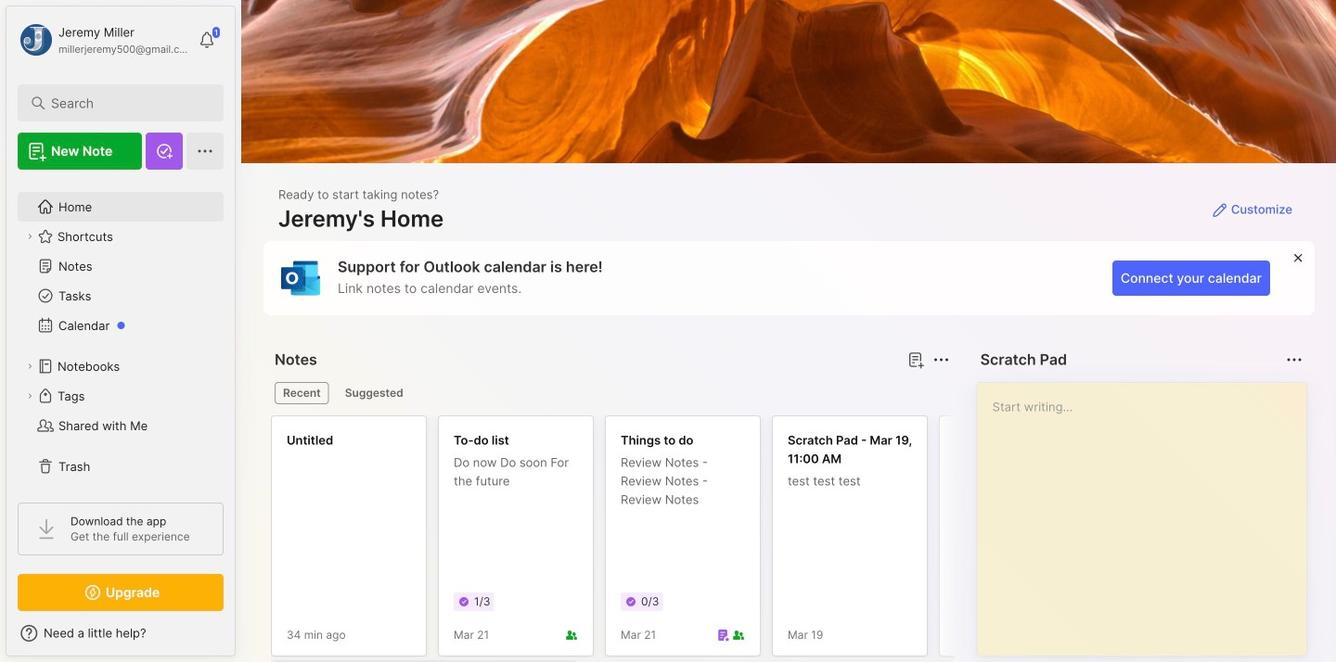 Task type: vqa. For each thing, say whether or not it's contained in the screenshot.
SEARCH text field
yes



Task type: locate. For each thing, give the bounding box(es) containing it.
tree
[[6, 181, 235, 493]]

tab list
[[275, 382, 947, 405]]

1 horizontal spatial tab
[[337, 382, 412, 405]]

Search text field
[[51, 95, 199, 112]]

0 horizontal spatial tab
[[275, 382, 329, 405]]

WHAT'S NEW field
[[6, 619, 235, 649]]

expand notebooks image
[[24, 361, 35, 372]]

None search field
[[51, 92, 199, 114]]

Account field
[[18, 21, 189, 58]]

2 tab from the left
[[337, 382, 412, 405]]

tab
[[275, 382, 329, 405], [337, 382, 412, 405]]

expand tags image
[[24, 391, 35, 402]]

row group
[[271, 416, 1336, 663]]

tree inside main element
[[6, 181, 235, 493]]



Task type: describe. For each thing, give the bounding box(es) containing it.
none search field inside main element
[[51, 92, 199, 114]]

1 tab from the left
[[275, 382, 329, 405]]

more actions image
[[1283, 349, 1306, 371]]

Start writing… text field
[[993, 383, 1306, 641]]

main element
[[0, 0, 241, 663]]

More actions field
[[1281, 347, 1307, 373]]

click to collapse image
[[234, 628, 248, 650]]



